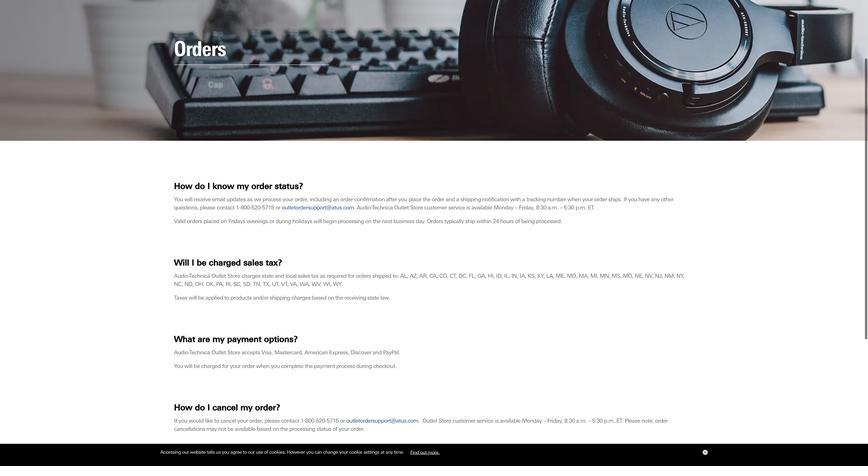 Task type: vqa. For each thing, say whether or not it's contained in the screenshot.
'processed.'
yes



Task type: describe. For each thing, give the bounding box(es) containing it.
ne,
[[635, 273, 644, 280]]

1 horizontal spatial available
[[472, 205, 492, 211]]

an
[[333, 196, 339, 203]]

will i be charged sales tax?
[[174, 258, 282, 268]]

fridays
[[228, 218, 245, 225]]

note,
[[642, 418, 654, 425]]

paypal.
[[383, 350, 400, 356]]

will for you will receive email updates as we process your order, including an order confirmation after you place the order and a shipping notification with a tracking number when your order ships. if you have any other questions, please contact 1-800-520-5715 or
[[184, 196, 193, 203]]

1 vertical spatial payment
[[314, 363, 335, 370]]

nc,
[[174, 281, 183, 288]]

settings
[[364, 450, 379, 456]]

order.
[[351, 426, 365, 433]]

be for you
[[194, 363, 200, 370]]

number
[[547, 196, 566, 203]]

when inside you will receive email updates as we process your order, including an order confirmation after you place the order and a shipping notification with a tracking number when your order ships. if you have any other questions, please contact 1-800-520-5715 or
[[568, 196, 581, 203]]

0 horizontal spatial sales
[[243, 258, 263, 268]]

0 horizontal spatial a.m.
[[548, 205, 559, 211]]

0 vertical spatial of
[[515, 218, 520, 225]]

shipped
[[372, 273, 391, 280]]

out
[[420, 450, 427, 456]]

0 vertical spatial outletordersupport@atus.com
[[282, 205, 354, 211]]

pa,
[[216, 281, 224, 288]]

how for how do i cancel my order?
[[174, 403, 193, 413]]

law.
[[381, 295, 390, 302]]

0 horizontal spatial if
[[174, 418, 177, 425]]

charged for for
[[201, 363, 221, 370]]

0 horizontal spatial or
[[270, 218, 274, 225]]

may
[[207, 426, 217, 433]]

begin
[[323, 218, 337, 225]]

0 horizontal spatial during
[[276, 218, 291, 225]]

1 vertical spatial 520-
[[316, 418, 327, 425]]

to for like
[[214, 418, 219, 425]]

how do i know my order status?
[[174, 181, 303, 191]]

if you would like to cancel your order, please contact 1-800-520-5715 or outletordersupport@atus.com
[[174, 418, 419, 425]]

0 vertical spatial processing
[[338, 218, 364, 225]]

2 a from the left
[[522, 196, 525, 203]]

hi,
[[488, 273, 495, 280]]

1 horizontal spatial 1-
[[301, 418, 305, 425]]

and inside you will receive email updates as we process your order, including an order confirmation after you place the order and a shipping notification with a tracking number when your order ships. if you have any other questions, please contact 1-800-520-5715 or
[[446, 196, 455, 203]]

questions,
[[174, 205, 199, 211]]

you right after
[[399, 196, 407, 203]]

what are my payment options?
[[174, 335, 298, 344]]

me,
[[556, 273, 566, 280]]

fl,
[[469, 273, 476, 280]]

contact inside you will receive email updates as we process your order, including an order confirmation after you place the order and a shipping notification with a tracking number when your order ships. if you have any other questions, please contact 1-800-520-5715 or
[[217, 205, 235, 211]]

audio-technica outlet store accepts visa, mastercard, american express, discover and paypal.
[[174, 350, 400, 356]]

order up we
[[251, 181, 272, 191]]

receiving
[[345, 295, 366, 302]]

ma,
[[579, 273, 589, 280]]

valid
[[174, 218, 186, 225]]

0 horizontal spatial of
[[264, 450, 268, 456]]

. inside .  outlet store customer service is available monday – friday, 8:30 a.m. – 5:30 p.m. et. please note, order cancellations may not be available based on the processing status of your order.
[[419, 418, 420, 425]]

store down what are my payment options? at the left of the page
[[228, 350, 240, 356]]

receive
[[194, 196, 211, 203]]

0 vertical spatial payment
[[227, 335, 262, 344]]

service inside .  outlet store customer service is available monday – friday, 8:30 a.m. – 5:30 p.m. et. please note, order cancellations may not be available based on the processing status of your order.
[[477, 418, 494, 425]]

0 vertical spatial et.
[[588, 205, 595, 211]]

mn,
[[600, 273, 611, 280]]

you left have
[[628, 196, 637, 203]]

0 vertical spatial .
[[354, 205, 355, 211]]

charged for sales
[[209, 258, 241, 268]]

ia,
[[520, 273, 527, 280]]

1 vertical spatial order,
[[249, 418, 263, 425]]

mastercard,
[[274, 350, 303, 356]]

us
[[216, 450, 221, 456]]

dc,
[[459, 273, 468, 280]]

1 vertical spatial cancel
[[221, 418, 236, 425]]

be for will
[[197, 258, 206, 268]]

accessing
[[160, 450, 181, 456]]

0 horizontal spatial 8:30
[[536, 205, 547, 211]]

p.m. inside .  outlet store customer service is available monday – friday, 8:30 a.m. – 5:30 p.m. et. please note, order cancellations may not be available based on the processing status of your order.
[[604, 418, 615, 425]]

your left ships.
[[583, 196, 593, 203]]

do for know
[[195, 181, 205, 191]]

you will be charged for your order when you complete the payment process during checkout.
[[174, 363, 397, 370]]

would
[[189, 418, 204, 425]]

0 horizontal spatial for
[[222, 363, 229, 370]]

day.
[[416, 218, 426, 225]]

ks,
[[528, 273, 536, 280]]

0 vertical spatial based
[[312, 295, 327, 302]]

website
[[190, 450, 206, 456]]

audio-technica outlet store charges state and local sales tax as required for orders shipped to: al, az, ar, ca, co, ct, dc, fl, ga, hi, id, il, in, ia, ks, ky, la, me, md, ma, mi, mn, ms, mo, ne, nv, nj, nm, ny, nc, nd, oh, ok, pa, ri, sc, sd, tn, tx, ut, vt, va, wa, wv, wi, wy.
[[174, 273, 685, 288]]

like
[[205, 418, 213, 425]]

0 vertical spatial monday
[[494, 205, 514, 211]]

your down "status?"
[[283, 196, 293, 203]]

outlet for mastercard,
[[212, 350, 226, 356]]

find
[[410, 450, 419, 456]]

is inside .  outlet store customer service is available monday – friday, 8:30 a.m. – 5:30 p.m. et. please note, order cancellations may not be available based on the processing status of your order.
[[495, 418, 499, 425]]

time.
[[394, 450, 404, 456]]

0 vertical spatial technica
[[372, 205, 393, 211]]

1 vertical spatial contact
[[281, 418, 299, 425]]

1 vertical spatial charges
[[292, 295, 311, 302]]

including
[[310, 196, 332, 203]]

2 vertical spatial and
[[373, 350, 382, 356]]

on right placed
[[221, 218, 227, 225]]

taxes
[[174, 295, 187, 302]]

2 horizontal spatial to
[[243, 450, 247, 456]]

1 vertical spatial available
[[500, 418, 521, 425]]

you left can
[[306, 450, 314, 456]]

sales inside audio-technica outlet store charges state and local sales tax as required for orders shipped to: al, az, ar, ca, co, ct, dc, fl, ga, hi, id, il, in, ia, ks, ky, la, me, md, ma, mi, mn, ms, mo, ne, nv, nj, nm, ny, nc, nd, oh, ok, pa, ri, sc, sd, tn, tx, ut, vt, va, wa, wv, wi, wy.
[[298, 273, 310, 280]]

wv,
[[312, 281, 322, 288]]

0 horizontal spatial orders
[[187, 218, 202, 225]]

ga,
[[478, 273, 487, 280]]

taxes will be applied to products and/or shipping charges based on the receiving state law.
[[174, 295, 390, 302]]

order, inside you will receive email updates as we process your order, including an order confirmation after you place the order and a shipping notification with a tracking number when your order ships. if you have any other questions, please contact 1-800-520-5715 or
[[295, 196, 308, 203]]

cancellations
[[174, 426, 205, 433]]

1 vertical spatial my
[[213, 335, 225, 344]]

find out more.
[[410, 450, 440, 456]]

of inside .  outlet store customer service is available monday – friday, 8:30 a.m. – 5:30 p.m. et. please note, order cancellations may not be available based on the processing status of your order.
[[333, 426, 337, 433]]

status
[[317, 426, 331, 433]]

monday inside .  outlet store customer service is available monday – friday, 8:30 a.m. – 5:30 p.m. et. please note, order cancellations may not be available based on the processing status of your order.
[[522, 418, 542, 425]]

on left the next
[[365, 218, 372, 225]]

accepts
[[242, 350, 260, 356]]

my for cancel
[[241, 403, 253, 413]]

oh,
[[195, 281, 205, 288]]

your down what are my payment options? at the left of the page
[[230, 363, 241, 370]]

0 vertical spatial cancel
[[213, 403, 238, 413]]

ny,
[[677, 273, 685, 280]]

order left ships.
[[595, 196, 607, 203]]

how do i cancel my order?
[[174, 403, 280, 413]]

with
[[511, 196, 521, 203]]

will left begin
[[314, 218, 322, 225]]

status?
[[275, 181, 303, 191]]

1 vertical spatial state
[[368, 295, 379, 302]]

1 vertical spatial orders
[[427, 218, 443, 225]]

more.
[[428, 450, 440, 456]]

place
[[409, 196, 421, 203]]

0 vertical spatial outlet
[[394, 205, 409, 211]]

1 vertical spatial any
[[386, 450, 393, 456]]

.  outlet store customer service is available monday – friday, 8:30 a.m. – 5:30 p.m. et. please note, order cancellations may not be available based on the processing status of your order.
[[174, 418, 668, 433]]

and/or
[[253, 295, 268, 302]]

local
[[286, 273, 297, 280]]

0 vertical spatial audio-
[[357, 205, 372, 211]]

ut,
[[272, 281, 280, 288]]

updates
[[227, 196, 246, 203]]

sd,
[[243, 281, 252, 288]]

technica for and
[[190, 273, 210, 280]]

order right an
[[340, 196, 353, 203]]

what
[[174, 335, 195, 344]]

order?
[[255, 403, 280, 413]]

ky,
[[537, 273, 545, 280]]

il,
[[504, 273, 510, 280]]

ok,
[[206, 281, 215, 288]]

other
[[661, 196, 674, 203]]

the down "american"
[[305, 363, 313, 370]]

0 vertical spatial is
[[467, 205, 470, 211]]

we
[[254, 196, 261, 203]]

placed
[[204, 218, 219, 225]]

not
[[218, 426, 226, 433]]

1 a from the left
[[456, 196, 459, 203]]

be for taxes
[[198, 295, 204, 302]]

the down wy.
[[335, 295, 343, 302]]

5715 inside you will receive email updates as we process your order, including an order confirmation after you place the order and a shipping notification with a tracking number when your order ships. if you have any other questions, please contact 1-800-520-5715 or
[[262, 205, 274, 211]]

you right us on the bottom left of page
[[222, 450, 229, 456]]

0 vertical spatial orders
[[174, 37, 226, 61]]

wi,
[[323, 281, 332, 288]]

tracking
[[527, 196, 546, 203]]

1 vertical spatial i
[[192, 258, 194, 268]]

1 vertical spatial outletordersupport@atus.com
[[347, 418, 419, 425]]

0 horizontal spatial shipping
[[270, 295, 290, 302]]

order down accepts
[[242, 363, 255, 370]]

0 vertical spatial 5:30
[[564, 205, 574, 211]]

after
[[386, 196, 397, 203]]

2 vertical spatial or
[[340, 418, 345, 425]]

your down how do i cancel my order?
[[237, 418, 248, 425]]

american
[[305, 350, 328, 356]]



Task type: locate. For each thing, give the bounding box(es) containing it.
0 vertical spatial or
[[276, 205, 281, 211]]

1 how from the top
[[174, 181, 193, 191]]

520- inside you will receive email updates as we process your order, including an order confirmation after you place the order and a shipping notification with a tracking number when your order ships. if you have any other questions, please contact 1-800-520-5715 or
[[252, 205, 262, 211]]

tax?
[[266, 258, 282, 268]]

store down 'place'
[[410, 205, 423, 211]]

0 vertical spatial p.m.
[[576, 205, 587, 211]]

1 horizontal spatial 520-
[[316, 418, 327, 425]]

md,
[[567, 273, 578, 280]]

cookie
[[349, 450, 363, 456]]

technica down after
[[372, 205, 393, 211]]

outlet
[[394, 205, 409, 211], [212, 273, 226, 280], [212, 350, 226, 356]]

our left use
[[248, 450, 255, 456]]

orders
[[187, 218, 202, 225], [356, 273, 371, 280]]

or inside you will receive email updates as we process your order, including an order confirmation after you place the order and a shipping notification with a tracking number when your order ships. if you have any other questions, please contact 1-800-520-5715 or
[[276, 205, 281, 211]]

based down order?
[[257, 426, 271, 433]]

outletordersupport@atus.com link
[[282, 205, 354, 211], [347, 418, 419, 425]]

1 vertical spatial audio-
[[174, 273, 190, 280]]

1 vertical spatial 1-
[[301, 418, 305, 425]]

be down are
[[194, 363, 200, 370]]

will for you will be charged for your order when you complete the payment process during checkout.
[[184, 363, 193, 370]]

i for know
[[208, 181, 210, 191]]

wa,
[[300, 281, 310, 288]]

technica for mastercard,
[[190, 350, 210, 356]]

1 our from the left
[[182, 450, 189, 456]]

0 vertical spatial charges
[[242, 273, 261, 280]]

1 horizontal spatial based
[[312, 295, 327, 302]]

0 horizontal spatial friday,
[[519, 205, 535, 211]]

520- up status
[[316, 418, 327, 425]]

you inside you will receive email updates as we process your order, including an order confirmation after you place the order and a shipping notification with a tracking number when your order ships. if you have any other questions, please contact 1-800-520-5715 or
[[174, 196, 183, 203]]

mi,
[[591, 273, 599, 280]]

technica down are
[[190, 350, 210, 356]]

discover
[[351, 350, 371, 356]]

your
[[283, 196, 293, 203], [583, 196, 593, 203], [230, 363, 241, 370], [237, 418, 248, 425], [339, 426, 349, 433], [339, 450, 348, 456]]

evenings
[[247, 218, 268, 225]]

my up updates at the top of page
[[237, 181, 249, 191]]

valid orders placed on fridays evenings or during holidays will begin processing on the next business day. orders typically ship within 24 hours of being processed.
[[174, 218, 562, 225]]

will inside you will receive email updates as we process your order, including an order confirmation after you place the order and a shipping notification with a tracking number when your order ships. if you have any other questions, please contact 1-800-520-5715 or
[[184, 196, 193, 203]]

0 horizontal spatial available
[[235, 426, 256, 433]]

if up cancellations
[[174, 418, 177, 425]]

0 vertical spatial i
[[208, 181, 210, 191]]

outlet inside audio-technica outlet store charges state and local sales tax as required for orders shipped to: al, az, ar, ca, co, ct, dc, fl, ga, hi, id, il, in, ia, ks, ky, la, me, md, ma, mi, mn, ms, mo, ne, nv, nj, nm, ny, nc, nd, oh, ok, pa, ri, sc, sd, tn, tx, ut, vt, va, wa, wv, wi, wy.
[[212, 273, 226, 280]]

5715 up status
[[327, 418, 339, 425]]

as inside you will receive email updates as we process your order, including an order confirmation after you place the order and a shipping notification with a tracking number when your order ships. if you have any other questions, please contact 1-800-520-5715 or
[[247, 196, 253, 203]]

technica up the oh,
[[190, 273, 210, 280]]

during left holidays
[[276, 218, 291, 225]]

customer inside .  outlet store customer service is available monday – friday, 8:30 a.m. – 5:30 p.m. et. please note, order cancellations may not be available based on the processing status of your order.
[[453, 418, 475, 425]]

orders right valid
[[187, 218, 202, 225]]

any right have
[[651, 196, 660, 203]]

outletordersupport@atus.com link for outletordersupport@atus.com . audio-technica outlet store customer service is available monday – friday, 8:30 a.m. – 5:30 p.m. et.
[[282, 205, 354, 211]]

any right at
[[386, 450, 393, 456]]

1- inside you will receive email updates as we process your order, including an order confirmation after you place the order and a shipping notification with a tracking number when your order ships. if you have any other questions, please contact 1-800-520-5715 or
[[236, 205, 241, 211]]

how up would
[[174, 403, 193, 413]]

your left cookie
[[339, 450, 348, 456]]

nj,
[[655, 273, 663, 280]]

1 you from the top
[[174, 196, 183, 203]]

the right 'place'
[[423, 196, 430, 203]]

1 vertical spatial if
[[174, 418, 177, 425]]

0 vertical spatial contact
[[217, 205, 235, 211]]

5715 up evenings
[[262, 205, 274, 211]]

1 vertical spatial p.m.
[[604, 418, 615, 425]]

hours
[[500, 218, 514, 225]]

do for cancel
[[195, 403, 205, 413]]

1 vertical spatial as
[[320, 273, 325, 280]]

you
[[174, 196, 183, 203], [174, 363, 183, 370]]

0 horizontal spatial payment
[[227, 335, 262, 344]]

1 horizontal spatial order,
[[295, 196, 308, 203]]

required
[[327, 273, 347, 280]]

audio- for accepts
[[174, 350, 190, 356]]

the inside you will receive email updates as we process your order, including an order confirmation after you place the order and a shipping notification with a tracking number when your order ships. if you have any other questions, please contact 1-800-520-5715 or
[[423, 196, 430, 203]]

the
[[423, 196, 430, 203], [373, 218, 381, 225], [335, 295, 343, 302], [305, 363, 313, 370], [280, 426, 288, 433]]

2 you from the top
[[174, 363, 183, 370]]

sales left tax?
[[243, 258, 263, 268]]

1 vertical spatial 800-
[[305, 418, 316, 425]]

payment down "american"
[[314, 363, 335, 370]]

0 vertical spatial for
[[348, 273, 355, 280]]

800- inside you will receive email updates as we process your order, including an order confirmation after you place the order and a shipping notification with a tracking number when your order ships. if you have any other questions, please contact 1-800-520-5715 or
[[241, 205, 252, 211]]

800-
[[241, 205, 252, 211], [305, 418, 316, 425]]

0 vertical spatial shipping
[[461, 196, 481, 203]]

technica
[[372, 205, 393, 211], [190, 273, 210, 280], [190, 350, 210, 356]]

outletordersupport@atus.com up the order.
[[347, 418, 419, 425]]

order,
[[295, 196, 308, 203], [249, 418, 263, 425]]

my right are
[[213, 335, 225, 344]]

a.m.
[[548, 205, 559, 211], [576, 418, 587, 425]]

shipping down ut,
[[270, 295, 290, 302]]

or
[[276, 205, 281, 211], [270, 218, 274, 225], [340, 418, 345, 425]]

tax
[[311, 273, 319, 280]]

0 horizontal spatial 1-
[[236, 205, 241, 211]]

will up questions,
[[184, 196, 193, 203]]

orders inside audio-technica outlet store charges state and local sales tax as required for orders shipped to: al, az, ar, ca, co, ct, dc, fl, ga, hi, id, il, in, ia, ks, ky, la, me, md, ma, mi, mn, ms, mo, ne, nv, nj, nm, ny, nc, nd, oh, ok, pa, ri, sc, sd, tn, tx, ut, vt, va, wa, wv, wi, wy.
[[356, 273, 371, 280]]

outletordersupport@atus.com down including
[[282, 205, 354, 211]]

1 vertical spatial to
[[214, 418, 219, 425]]

state left law.
[[368, 295, 379, 302]]

order right the "note,"
[[655, 418, 668, 425]]

wy.
[[333, 281, 343, 288]]

0 horizontal spatial state
[[262, 273, 274, 280]]

audio- down what
[[174, 350, 190, 356]]

to for applied
[[224, 295, 229, 302]]

2 do from the top
[[195, 403, 205, 413]]

0 vertical spatial please
[[200, 205, 215, 211]]

tx,
[[263, 281, 271, 288]]

et. inside .  outlet store customer service is available monday – friday, 8:30 a.m. – 5:30 p.m. et. please note, order cancellations may not be available based on the processing status of your order.
[[617, 418, 624, 425]]

shipping up ship
[[461, 196, 481, 203]]

your inside .  outlet store customer service is available monday – friday, 8:30 a.m. – 5:30 p.m. et. please note, order cancellations may not be available based on the processing status of your order.
[[339, 426, 349, 433]]

0 vertical spatial how
[[174, 181, 193, 191]]

2 vertical spatial available
[[235, 426, 256, 433]]

be left "applied"
[[198, 295, 204, 302]]

0 vertical spatial 8:30
[[536, 205, 547, 211]]

email
[[212, 196, 225, 203]]

you up questions,
[[174, 196, 183, 203]]

my for know
[[237, 181, 249, 191]]

contact up however
[[281, 418, 299, 425]]

0 vertical spatial customer
[[424, 205, 447, 211]]

the left the next
[[373, 218, 381, 225]]

contact down email
[[217, 205, 235, 211]]

1 horizontal spatial state
[[368, 295, 379, 302]]

ship
[[465, 218, 475, 225]]

. down confirmation
[[354, 205, 355, 211]]

0 vertical spatial during
[[276, 218, 291, 225]]

outlet for and
[[212, 273, 226, 280]]

as inside audio-technica outlet store charges state and local sales tax as required for orders shipped to: al, az, ar, ca, co, ct, dc, fl, ga, hi, id, il, in, ia, ks, ky, la, me, md, ma, mi, mn, ms, mo, ne, nv, nj, nm, ny, nc, nd, oh, ok, pa, ri, sc, sd, tn, tx, ut, vt, va, wa, wv, wi, wy.
[[320, 273, 325, 280]]

1 vertical spatial monday
[[522, 418, 542, 425]]

notification
[[482, 196, 509, 203]]

processing inside .  outlet store customer service is available monday – friday, 8:30 a.m. – 5:30 p.m. et. please note, order cancellations may not be available based on the processing status of your order.
[[289, 426, 315, 433]]

1 horizontal spatial when
[[568, 196, 581, 203]]

1 vertical spatial how
[[174, 403, 193, 413]]

1 vertical spatial shipping
[[270, 295, 290, 302]]

cancel up the not
[[221, 418, 236, 425]]

i up like
[[208, 403, 210, 413]]

0 vertical spatial 1-
[[236, 205, 241, 211]]

0 vertical spatial you
[[174, 196, 183, 203]]

during down discover
[[356, 363, 372, 370]]

1-
[[236, 205, 241, 211], [301, 418, 305, 425]]

be inside .  outlet store customer service is available monday – friday, 8:30 a.m. – 5:30 p.m. et. please note, order cancellations may not be available based on the processing status of your order.
[[228, 426, 234, 433]]

charges down wa,
[[292, 295, 311, 302]]

outlet up pa,
[[212, 273, 226, 280]]

process inside you will receive email updates as we process your order, including an order confirmation after you place the order and a shipping notification with a tracking number when your order ships. if you have any other questions, please contact 1-800-520-5715 or
[[263, 196, 281, 203]]

1 vertical spatial during
[[356, 363, 372, 370]]

outletordersupport@atus.com . audio-technica outlet store customer service is available monday – friday, 8:30 a.m. – 5:30 p.m. et.
[[282, 205, 595, 211]]

can
[[315, 450, 322, 456]]

and left paypal.
[[373, 350, 382, 356]]

do up receive
[[195, 181, 205, 191]]

a
[[456, 196, 459, 203], [522, 196, 525, 203]]

complete
[[281, 363, 304, 370]]

payment up accepts
[[227, 335, 262, 344]]

of right status
[[333, 426, 337, 433]]

for right required at the bottom of the page
[[348, 273, 355, 280]]

please down order?
[[265, 418, 280, 425]]

the down if you would like to cancel your order, please contact 1-800-520-5715 or outletordersupport@atus.com
[[280, 426, 288, 433]]

of right use
[[264, 450, 268, 456]]

0 horizontal spatial when
[[256, 363, 270, 370]]

0 horizontal spatial 800-
[[241, 205, 252, 211]]

a up outletordersupport@atus.com . audio-technica outlet store customer service is available monday – friday, 8:30 a.m. – 5:30 p.m. et.
[[456, 196, 459, 203]]

co,
[[440, 273, 448, 280]]

and inside audio-technica outlet store charges state and local sales tax as required for orders shipped to: al, az, ar, ca, co, ct, dc, fl, ga, hi, id, il, in, ia, ks, ky, la, me, md, ma, mi, mn, ms, mo, ne, nv, nj, nm, ny, nc, nd, oh, ok, pa, ri, sc, sd, tn, tx, ut, vt, va, wa, wv, wi, wy.
[[275, 273, 284, 280]]

my left order?
[[241, 403, 253, 413]]

when
[[568, 196, 581, 203], [256, 363, 270, 370]]

800- down updates at the top of page
[[241, 205, 252, 211]]

store up sc,
[[228, 273, 240, 280]]

if inside you will receive email updates as we process your order, including an order confirmation after you place the order and a shipping notification with a tracking number when your order ships. if you have any other questions, please contact 1-800-520-5715 or
[[624, 196, 627, 203]]

0 horizontal spatial service
[[448, 205, 465, 211]]

in,
[[512, 273, 519, 280]]

8:30 inside .  outlet store customer service is available monday – friday, 8:30 a.m. – 5:30 p.m. et. please note, order cancellations may not be available based on the processing status of your order.
[[565, 418, 575, 425]]

our
[[182, 450, 189, 456], [248, 450, 255, 456]]

2 how from the top
[[174, 403, 193, 413]]

audio- inside audio-technica outlet store charges state and local sales tax as required for orders shipped to: al, az, ar, ca, co, ct, dc, fl, ga, hi, id, il, in, ia, ks, ky, la, me, md, ma, mi, mn, ms, mo, ne, nv, nj, nm, ny, nc, nd, oh, ok, pa, ri, sc, sd, tn, tx, ut, vt, va, wa, wv, wi, wy.
[[174, 273, 190, 280]]

do
[[195, 181, 205, 191], [195, 403, 205, 413]]

to right like
[[214, 418, 219, 425]]

la,
[[546, 273, 555, 280]]

order up outletordersupport@atus.com . audio-technica outlet store customer service is available monday – friday, 8:30 a.m. – 5:30 p.m. et.
[[432, 196, 445, 203]]

1 vertical spatial 5:30
[[592, 418, 603, 425]]

az,
[[410, 273, 418, 280]]

order, down "status?"
[[295, 196, 308, 203]]

next
[[382, 218, 392, 225]]

tn,
[[253, 281, 261, 288]]

1 vertical spatial please
[[265, 418, 280, 425]]

1 horizontal spatial a.m.
[[576, 418, 587, 425]]

vt,
[[281, 281, 289, 288]]

charged down are
[[201, 363, 221, 370]]

will
[[184, 196, 193, 203], [314, 218, 322, 225], [189, 295, 197, 302], [184, 363, 193, 370]]

use
[[256, 450, 263, 456]]

orders left the shipped
[[356, 273, 371, 280]]

will for taxes will be applied to products and/or shipping charges based on the receiving state law.
[[189, 295, 197, 302]]

2 vertical spatial technica
[[190, 350, 210, 356]]

0 vertical spatial service
[[448, 205, 465, 211]]

at
[[381, 450, 384, 456]]

how up questions,
[[174, 181, 193, 191]]

1 vertical spatial 8:30
[[565, 418, 575, 425]]

5:30 inside .  outlet store customer service is available monday – friday, 8:30 a.m. – 5:30 p.m. et. please note, order cancellations may not be available based on the processing status of your order.
[[592, 418, 603, 425]]

shipping inside you will receive email updates as we process your order, including an order confirmation after you place the order and a shipping notification with a tracking number when your order ships. if you have any other questions, please contact 1-800-520-5715 or
[[461, 196, 481, 203]]

payment
[[227, 335, 262, 344], [314, 363, 335, 370]]

based down wv, on the left bottom
[[312, 295, 327, 302]]

how
[[174, 181, 193, 191], [174, 403, 193, 413]]

ms,
[[612, 273, 622, 280]]

you will receive email updates as we process your order, including an order confirmation after you place the order and a shipping notification with a tracking number when your order ships. if you have any other questions, please contact 1-800-520-5715 or
[[174, 196, 674, 211]]

state inside audio-technica outlet store charges state and local sales tax as required for orders shipped to: al, az, ar, ca, co, ct, dc, fl, ga, hi, id, il, in, ia, ks, ky, la, me, md, ma, mi, mn, ms, mo, ne, nv, nj, nm, ny, nc, nd, oh, ok, pa, ri, sc, sd, tn, tx, ut, vt, va, wa, wv, wi, wy.
[[262, 273, 274, 280]]

1 vertical spatial processing
[[289, 426, 315, 433]]

0 horizontal spatial customer
[[424, 205, 447, 211]]

ships.
[[609, 196, 622, 203]]

visa,
[[262, 350, 273, 356]]

the inside .  outlet store customer service is available monday – friday, 8:30 a.m. – 5:30 p.m. et. please note, order cancellations may not be available based on the processing status of your order.
[[280, 426, 288, 433]]

0 vertical spatial outletordersupport@atus.com link
[[282, 205, 354, 211]]

audio- up nc, at the left bottom of page
[[174, 273, 190, 280]]

will down what
[[184, 363, 193, 370]]

on down if you would like to cancel your order, please contact 1-800-520-5715 or outletordersupport@atus.com
[[273, 426, 279, 433]]

sales
[[243, 258, 263, 268], [298, 273, 310, 280]]

order inside .  outlet store customer service is available monday – friday, 8:30 a.m. – 5:30 p.m. et. please note, order cancellations may not be available based on the processing status of your order.
[[655, 418, 668, 425]]

orders
[[174, 37, 226, 61], [427, 218, 443, 225]]

1 do from the top
[[195, 181, 205, 191]]

based inside .  outlet store customer service is available monday – friday, 8:30 a.m. – 5:30 p.m. et. please note, order cancellations may not be available based on the processing status of your order.
[[257, 426, 271, 433]]

0 horizontal spatial orders
[[174, 37, 226, 61]]

cancel
[[213, 403, 238, 413], [221, 418, 236, 425]]

store inside .  outlet store customer service is available monday – friday, 8:30 a.m. – 5:30 p.m. et. please note, order cancellations may not be available based on the processing status of your order.
[[439, 418, 451, 425]]

0 horizontal spatial order,
[[249, 418, 263, 425]]

0 horizontal spatial a
[[456, 196, 459, 203]]

1 horizontal spatial et.
[[617, 418, 624, 425]]

will right taxes
[[189, 295, 197, 302]]

0 vertical spatial as
[[247, 196, 253, 203]]

you for you will receive email updates as we process your order, including an order confirmation after you place the order and a shipping notification with a tracking number when your order ships. if you have any other questions, please contact 1-800-520-5715 or
[[174, 196, 183, 203]]

when down "visa,"
[[256, 363, 270, 370]]

0 vertical spatial friday,
[[519, 205, 535, 211]]

1 horizontal spatial during
[[356, 363, 372, 370]]

1 vertical spatial is
[[495, 418, 499, 425]]

please
[[200, 205, 215, 211], [265, 418, 280, 425]]

et.
[[588, 205, 595, 211], [617, 418, 624, 425]]

and up ut,
[[275, 273, 284, 280]]

on down wi,
[[328, 295, 334, 302]]

processing down if you would like to cancel your order, please contact 1-800-520-5715 or outletordersupport@atus.com
[[289, 426, 315, 433]]

charges inside audio-technica outlet store charges state and local sales tax as required for orders shipped to: al, az, ar, ca, co, ct, dc, fl, ga, hi, id, il, in, ia, ks, ky, la, me, md, ma, mi, mn, ms, mo, ne, nv, nj, nm, ny, nc, nd, oh, ok, pa, ri, sc, sd, tn, tx, ut, vt, va, wa, wv, wi, wy.
[[242, 273, 261, 280]]

as right the tax
[[320, 273, 325, 280]]

to right agree
[[243, 450, 247, 456]]

5715
[[262, 205, 274, 211], [327, 418, 339, 425]]

0 vertical spatial orders
[[187, 218, 202, 225]]

1 vertical spatial 5715
[[327, 418, 339, 425]]

0 horizontal spatial .
[[354, 205, 355, 211]]

do up would
[[195, 403, 205, 413]]

a.m. inside .  outlet store customer service is available monday – friday, 8:30 a.m. – 5:30 p.m. et. please note, order cancellations may not be available based on the processing status of your order.
[[576, 418, 587, 425]]

for inside audio-technica outlet store charges state and local sales tax as required for orders shipped to: al, az, ar, ca, co, ct, dc, fl, ga, hi, id, il, in, ia, ks, ky, la, me, md, ma, mi, mn, ms, mo, ne, nv, nj, nm, ny, nc, nd, oh, ok, pa, ri, sc, sd, tn, tx, ut, vt, va, wa, wv, wi, wy.
[[348, 273, 355, 280]]

cross image
[[704, 452, 706, 455]]

of left being on the top
[[515, 218, 520, 225]]

1 horizontal spatial any
[[651, 196, 660, 203]]

al,
[[400, 273, 409, 280]]

to:
[[393, 273, 399, 280]]

a right "with"
[[522, 196, 525, 203]]

will
[[174, 258, 189, 268]]

1 horizontal spatial and
[[373, 350, 382, 356]]

please inside you will receive email updates as we process your order, including an order confirmation after you place the order and a shipping notification with a tracking number when your order ships. if you have any other questions, please contact 1-800-520-5715 or
[[200, 205, 215, 211]]

2 vertical spatial of
[[264, 450, 268, 456]]

you down "visa,"
[[271, 363, 280, 370]]

cancel up like
[[213, 403, 238, 413]]

0 vertical spatial sales
[[243, 258, 263, 268]]

outletordersupport@atus.com link for if you would like to cancel your order, please contact 1-800-520-5715 or outletordersupport@atus.com
[[347, 418, 419, 425]]

0 horizontal spatial as
[[247, 196, 253, 203]]

1 horizontal spatial friday,
[[547, 418, 563, 425]]

confirmation
[[354, 196, 385, 203]]

id,
[[496, 273, 503, 280]]

store inside audio-technica outlet store charges state and local sales tax as required for orders shipped to: al, az, ar, ca, co, ct, dc, fl, ga, hi, id, il, in, ia, ks, ky, la, me, md, ma, mi, mn, ms, mo, ne, nv, nj, nm, ny, nc, nd, oh, ok, pa, ri, sc, sd, tn, tx, ut, vt, va, wa, wv, wi, wy.
[[228, 273, 240, 280]]

friday,
[[519, 205, 535, 211], [547, 418, 563, 425]]

technica inside audio-technica outlet store charges state and local sales tax as required for orders shipped to: al, az, ar, ca, co, ct, dc, fl, ga, hi, id, il, in, ia, ks, ky, la, me, md, ma, mi, mn, ms, mo, ne, nv, nj, nm, ny, nc, nd, oh, ok, pa, ri, sc, sd, tn, tx, ut, vt, va, wa, wv, wi, wy.
[[190, 273, 210, 280]]

when right number
[[568, 196, 581, 203]]

1 vertical spatial process
[[336, 363, 355, 370]]

store up more.
[[439, 418, 451, 425]]

1 horizontal spatial please
[[265, 418, 280, 425]]

options?
[[264, 335, 298, 344]]

any inside you will receive email updates as we process your order, including an order confirmation after you place the order and a shipping notification with a tracking number when your order ships. if you have any other questions, please contact 1-800-520-5715 or
[[651, 196, 660, 203]]

0 vertical spatial my
[[237, 181, 249, 191]]

1 vertical spatial when
[[256, 363, 270, 370]]

i for cancel
[[208, 403, 210, 413]]

1 horizontal spatial is
[[495, 418, 499, 425]]

2 our from the left
[[248, 450, 255, 456]]

ri,
[[226, 281, 232, 288]]

process down express,
[[336, 363, 355, 370]]

typically
[[445, 218, 464, 225]]

2 horizontal spatial of
[[515, 218, 520, 225]]

0 horizontal spatial is
[[467, 205, 470, 211]]

charges up sd,
[[242, 273, 261, 280]]

you up cancellations
[[179, 418, 187, 425]]

1 horizontal spatial for
[[348, 273, 355, 280]]

on inside .  outlet store customer service is available monday – friday, 8:30 a.m. – 5:30 p.m. et. please note, order cancellations may not be available based on the processing status of your order.
[[273, 426, 279, 433]]

1 vertical spatial friday,
[[547, 418, 563, 425]]

however
[[287, 450, 305, 456]]

0 vertical spatial process
[[263, 196, 281, 203]]

you for you will be charged for your order when you complete the payment process during checkout.
[[174, 363, 183, 370]]

0 vertical spatial 5715
[[262, 205, 274, 211]]

as left we
[[247, 196, 253, 203]]

be right will
[[197, 258, 206, 268]]

order, down order?
[[249, 418, 263, 425]]

friday, inside .  outlet store customer service is available monday – friday, 8:30 a.m. – 5:30 p.m. et. please note, order cancellations may not be available based on the processing status of your order.
[[547, 418, 563, 425]]

1 horizontal spatial payment
[[314, 363, 335, 370]]

0 horizontal spatial contact
[[217, 205, 235, 211]]

1 horizontal spatial 5:30
[[592, 418, 603, 425]]

how for how do i know my order status?
[[174, 181, 193, 191]]

charged up ri,
[[209, 258, 241, 268]]

1 vertical spatial customer
[[453, 418, 475, 425]]

nd,
[[184, 281, 194, 288]]

audio- for charges
[[174, 273, 190, 280]]

as
[[247, 196, 253, 203], [320, 273, 325, 280]]

8:30
[[536, 205, 547, 211], [565, 418, 575, 425]]

checkout.
[[373, 363, 397, 370]]

sales up wa,
[[298, 273, 310, 280]]

0 horizontal spatial monday
[[494, 205, 514, 211]]



